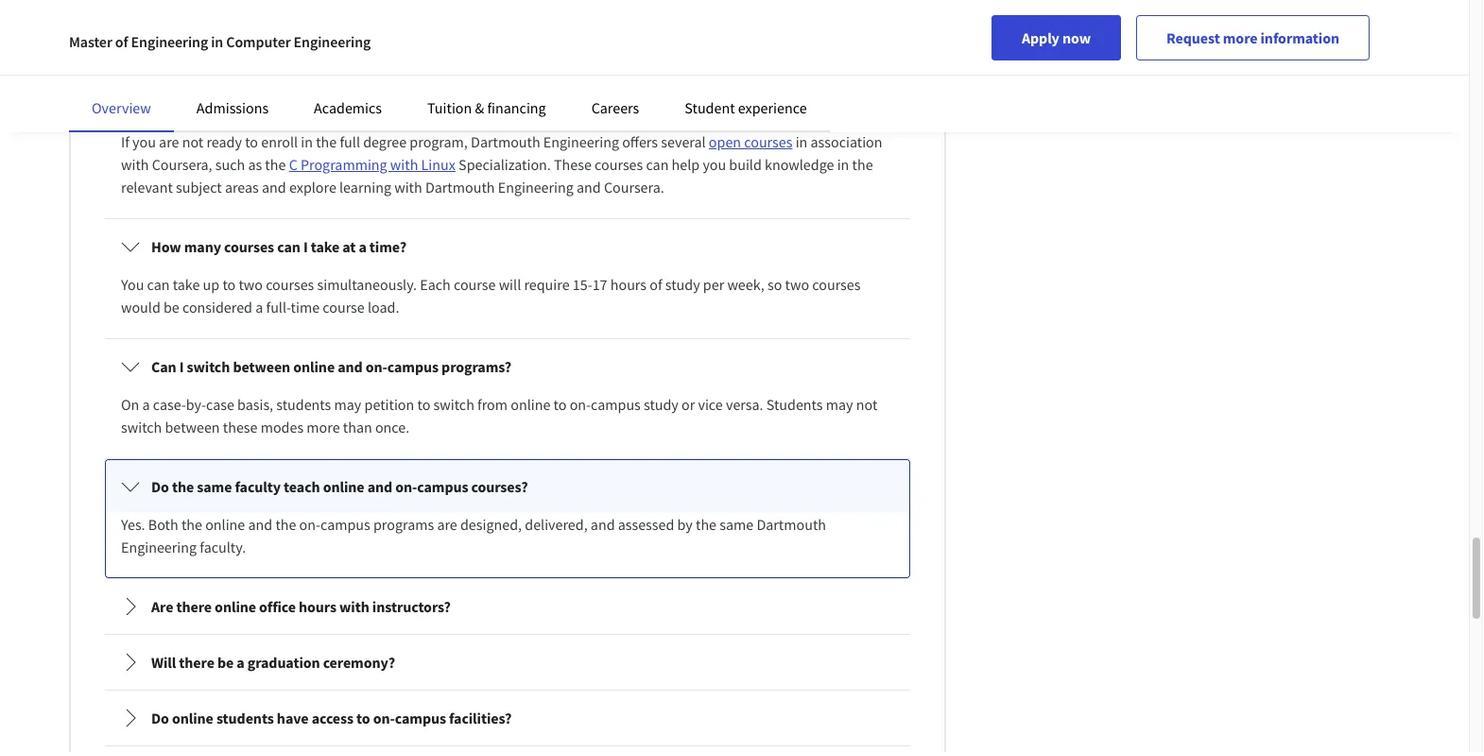 Task type: locate. For each thing, give the bounding box(es) containing it.
between
[[233, 357, 290, 376], [165, 418, 220, 437]]

online down time
[[293, 357, 335, 376]]

you
[[132, 132, 156, 151], [703, 155, 726, 174]]

0 horizontal spatial two
[[239, 275, 263, 294]]

on- for facilities?
[[373, 709, 395, 728]]

study for or
[[644, 395, 679, 414]]

may up than
[[334, 395, 362, 414]]

on- inside yes. both the online and the on-campus programs are designed, delivered, and assessed by the same dartmouth engineering faculty.
[[299, 515, 321, 534]]

careers
[[592, 98, 640, 117]]

can inside can i switch between online and on-campus programs? dropdown button
[[151, 357, 176, 376]]

ready
[[207, 132, 242, 151]]

study
[[666, 275, 700, 294], [644, 395, 679, 414]]

with
[[121, 155, 149, 174], [390, 155, 418, 174], [394, 178, 422, 197], [340, 598, 370, 617]]

1 horizontal spatial be
[[217, 653, 234, 672]]

basis,
[[237, 395, 273, 414]]

of right 17
[[650, 275, 663, 294]]

students up modes
[[276, 395, 331, 414]]

1 vertical spatial course
[[454, 275, 496, 294]]

there inside dropdown button
[[179, 653, 215, 672]]

can i switch between online and on-campus programs? button
[[106, 340, 910, 393]]

faculty
[[235, 478, 281, 497]]

offers
[[622, 132, 658, 151]]

association
[[758, 12, 831, 31]]

student experience
[[685, 98, 807, 117]]

information
[[1261, 28, 1340, 47]]

1 vertical spatial are
[[437, 515, 458, 534]]

request
[[1167, 28, 1221, 47]]

be inside will there be a graduation ceremony? dropdown button
[[217, 653, 234, 672]]

0 horizontal spatial can
[[147, 275, 170, 294]]

0 vertical spatial more
[[1224, 28, 1258, 47]]

two right so
[[785, 275, 810, 294]]

1 vertical spatial students
[[216, 709, 274, 728]]

programs
[[374, 515, 434, 534]]

1 horizontal spatial degree
[[484, 95, 530, 113]]

explore
[[289, 178, 337, 197]]

engineering inside "specialization. these courses can help you build knowledge in the relevant subject areas and explore learning with dartmouth engineering and coursera."
[[498, 178, 574, 197]]

a right at
[[359, 237, 367, 256]]

1 vertical spatial take
[[173, 275, 200, 294]]

full-
[[266, 298, 291, 317]]

1 can from the top
[[151, 95, 176, 113]]

more inside request more information button
[[1224, 28, 1258, 47]]

are inside yes. both the online and the on-campus programs are designed, delivered, and assessed by the same dartmouth engineering faculty.
[[437, 515, 458, 534]]

specialization.
[[459, 155, 551, 174]]

0 vertical spatial enroll
[[377, 95, 416, 113]]

not up coursera,
[[182, 132, 204, 151]]

online right the from
[[511, 395, 551, 414]]

association
[[811, 132, 883, 151]]

can inside can i try a course before i apply or enroll in the full degree program? dropdown button
[[151, 95, 176, 113]]

with left linux
[[390, 155, 418, 174]]

hours right office
[[299, 598, 337, 617]]

0 horizontal spatial are
[[159, 132, 179, 151]]

two right 'up'
[[239, 275, 263, 294]]

the
[[434, 95, 456, 113], [316, 132, 337, 151], [265, 155, 286, 174], [853, 155, 873, 174], [172, 478, 194, 497], [181, 515, 202, 534], [276, 515, 296, 534], [696, 515, 717, 534]]

enroll left tuition
[[377, 95, 416, 113]]

on- for programs?
[[366, 357, 388, 376]]

0 vertical spatial degree
[[484, 95, 530, 113]]

relevant
[[121, 178, 173, 197]]

or right the apply
[[360, 95, 374, 113]]

1 horizontal spatial switch
[[187, 357, 230, 376]]

in
[[211, 32, 223, 51], [592, 35, 604, 54], [419, 95, 431, 113], [301, 132, 313, 151], [796, 132, 808, 151], [838, 155, 850, 174]]

week,
[[728, 275, 765, 294]]

do inside do online students have access to on-campus facilities? dropdown button
[[151, 709, 169, 728]]

study inside you can take up to two courses simultaneously. each course will require 15-17 hours of study per week, so two courses would be considered a full-time course load.
[[666, 275, 700, 294]]

study left per
[[666, 275, 700, 294]]

1 horizontal spatial more
[[1224, 28, 1258, 47]]

do up both at bottom
[[151, 478, 169, 497]]

campus for facilities?
[[395, 709, 446, 728]]

0 horizontal spatial hours
[[299, 598, 337, 617]]

time
[[291, 298, 320, 317]]

engineering up these
[[544, 132, 619, 151]]

do for do online students have access to on-campus facilities?
[[151, 709, 169, 728]]

1 horizontal spatial of
[[650, 275, 663, 294]]

of right association
[[834, 12, 847, 31]]

course left will
[[454, 275, 496, 294]]

with down if
[[121, 155, 149, 174]]

with up ceremony?
[[340, 598, 370, 617]]

on
[[121, 395, 139, 414]]

dartmouth inside yes. both the online and the on-campus programs are designed, delivered, and assessed by the same dartmouth engineering faculty.
[[757, 515, 827, 534]]

1 do from the top
[[151, 478, 169, 497]]

you can take up to two courses simultaneously. each course will require 15-17 hours of study per week, so two courses would be considered a full-time course load.
[[121, 275, 861, 317]]

and inside new england association of schools and colleges
[[174, 35, 198, 54]]

2 horizontal spatial of
[[834, 12, 847, 31]]

be left graduation
[[217, 653, 234, 672]]

on- down teach at the bottom left of the page
[[299, 515, 321, 534]]

to inside you can take up to two courses simultaneously. each course will require 15-17 hours of study per week, so two courses would be considered a full-time course load.
[[223, 275, 236, 294]]

on- for programs
[[299, 515, 321, 534]]

once.
[[375, 418, 410, 437]]

1 horizontal spatial same
[[720, 515, 754, 534]]

access
[[312, 709, 354, 728]]

1 vertical spatial can
[[151, 357, 176, 376]]

1 horizontal spatial you
[[703, 155, 726, 174]]

ceremony?
[[323, 653, 395, 672]]

can for i
[[277, 237, 301, 256]]

enroll up c
[[261, 132, 298, 151]]

same
[[197, 478, 232, 497], [720, 515, 754, 534]]

1 vertical spatial be
[[217, 653, 234, 672]]

two
[[239, 275, 263, 294], [785, 275, 810, 294]]

programs?
[[442, 357, 512, 376]]

course
[[220, 95, 264, 113], [454, 275, 496, 294], [323, 298, 365, 317]]

can right the you
[[147, 275, 170, 294]]

a left full-
[[256, 298, 263, 317]]

simultaneously.
[[317, 275, 417, 294]]

online
[[293, 357, 335, 376], [511, 395, 551, 414], [323, 478, 365, 497], [205, 515, 245, 534], [215, 598, 256, 617], [172, 709, 214, 728]]

study inside the on a case-by-case basis, students may petition to switch from online to on-campus study or vice versa. students may not switch between these modes more than once.
[[644, 395, 679, 414]]

request more information
[[1167, 28, 1340, 47]]

student
[[685, 98, 735, 117]]

0 horizontal spatial switch
[[121, 418, 162, 437]]

a left graduation
[[237, 653, 245, 672]]

considered
[[182, 298, 253, 317]]

take left at
[[311, 237, 340, 256]]

switch up "case"
[[187, 357, 230, 376]]

the down teach at the bottom left of the page
[[276, 515, 296, 534]]

take left 'up'
[[173, 275, 200, 294]]

1 horizontal spatial are
[[437, 515, 458, 534]]

are right programs
[[437, 515, 458, 534]]

1 vertical spatial enroll
[[261, 132, 298, 151]]

experience
[[738, 98, 807, 117]]

1 vertical spatial do
[[151, 709, 169, 728]]

0 horizontal spatial or
[[360, 95, 374, 113]]

will there be a graduation ceremony? button
[[106, 636, 910, 689]]

and right schools
[[174, 35, 198, 54]]

courses right "many"
[[224, 237, 274, 256]]

with down linux
[[394, 178, 422, 197]]

0 horizontal spatial full
[[340, 132, 360, 151]]

0 horizontal spatial between
[[165, 418, 220, 437]]

can for can i try a course before i apply or enroll in the full degree program?
[[151, 95, 176, 113]]

you right if
[[132, 132, 156, 151]]

can left the try
[[151, 95, 176, 113]]

the left c
[[265, 155, 286, 174]]

facilities?
[[449, 709, 512, 728]]

to right petition
[[418, 395, 431, 414]]

0 vertical spatial switch
[[187, 357, 230, 376]]

0 horizontal spatial students
[[216, 709, 274, 728]]

try
[[187, 95, 206, 113]]

between down by-
[[165, 418, 220, 437]]

1 horizontal spatial students
[[276, 395, 331, 414]]

take inside dropdown button
[[311, 237, 340, 256]]

0 horizontal spatial course
[[220, 95, 264, 113]]

do the same faculty teach online and on-campus courses?
[[151, 478, 528, 497]]

by
[[678, 515, 693, 534]]

students inside the on a case-by-case basis, students may petition to switch from online to on-campus study or vice versa. students may not switch between these modes more than once.
[[276, 395, 331, 414]]

dartmouth for and
[[757, 515, 827, 534]]

0 vertical spatial you
[[132, 132, 156, 151]]

master of engineering in computer engineering
[[69, 32, 371, 51]]

online inside yes. both the online and the on-campus programs are designed, delivered, and assessed by the same dartmouth engineering faculty.
[[205, 515, 245, 534]]

switch inside dropdown button
[[187, 357, 230, 376]]

course up ready
[[220, 95, 264, 113]]

to right 'up'
[[223, 275, 236, 294]]

0 vertical spatial students
[[276, 395, 331, 414]]

17
[[593, 275, 608, 294]]

can left help
[[646, 155, 669, 174]]

2 horizontal spatial switch
[[434, 395, 475, 414]]

overview
[[92, 98, 151, 117]]

hours right 17
[[611, 275, 647, 294]]

1 vertical spatial not
[[857, 395, 878, 414]]

1 vertical spatial you
[[703, 155, 726, 174]]

there inside 'dropdown button'
[[176, 598, 212, 617]]

the right by
[[696, 515, 717, 534]]

can left at
[[277, 237, 301, 256]]

2 can from the top
[[151, 357, 176, 376]]

between up basis,
[[233, 357, 290, 376]]

1 horizontal spatial full
[[459, 95, 481, 113]]

help
[[672, 155, 700, 174]]

0 vertical spatial hours
[[611, 275, 647, 294]]

may
[[334, 395, 362, 414], [826, 395, 854, 414]]

more left than
[[307, 418, 340, 437]]

0 horizontal spatial same
[[197, 478, 232, 497]]

there right are
[[176, 598, 212, 617]]

1 vertical spatial more
[[307, 418, 340, 437]]

1 vertical spatial hours
[[299, 598, 337, 617]]

on- up petition
[[366, 357, 388, 376]]

1 horizontal spatial take
[[311, 237, 340, 256]]

i
[[179, 95, 184, 113], [312, 95, 317, 113], [303, 237, 308, 256], [179, 357, 184, 376]]

2 horizontal spatial can
[[646, 155, 669, 174]]

of right master
[[115, 32, 128, 51]]

can inside "specialization. these courses can help you build knowledge in the relevant subject areas and explore learning with dartmouth engineering and coursera."
[[646, 155, 669, 174]]

in down association
[[838, 155, 850, 174]]

a right the try
[[209, 95, 217, 113]]

switch left the from
[[434, 395, 475, 414]]

do inside "do the same faculty teach online and on-campus courses?" dropdown button
[[151, 478, 169, 497]]

can
[[646, 155, 669, 174], [277, 237, 301, 256], [147, 275, 170, 294]]

will
[[151, 653, 176, 672]]

1 horizontal spatial may
[[826, 395, 854, 414]]

1 vertical spatial dartmouth
[[425, 178, 495, 197]]

same right by
[[720, 515, 754, 534]]

1 vertical spatial study
[[644, 395, 679, 414]]

may right students
[[826, 395, 854, 414]]

0 vertical spatial course
[[220, 95, 264, 113]]

1 vertical spatial there
[[179, 653, 215, 672]]

1 horizontal spatial or
[[682, 395, 695, 414]]

or left the vice
[[682, 395, 695, 414]]

1 horizontal spatial course
[[323, 298, 365, 317]]

1 horizontal spatial between
[[233, 357, 290, 376]]

0 horizontal spatial take
[[173, 275, 200, 294]]

0 horizontal spatial may
[[334, 395, 362, 414]]

accreditor
[[469, 35, 533, 54]]

do down will
[[151, 709, 169, 728]]

1 vertical spatial same
[[720, 515, 754, 534]]

0 vertical spatial between
[[233, 357, 290, 376]]

dartmouth inside "specialization. these courses can help you build knowledge in the relevant subject areas and explore learning with dartmouth engineering and coursera."
[[425, 178, 495, 197]]

2 vertical spatial course
[[323, 298, 365, 317]]

0 vertical spatial study
[[666, 275, 700, 294]]

15-
[[573, 275, 593, 294]]

0 vertical spatial of
[[834, 12, 847, 31]]

load.
[[368, 298, 399, 317]]

online left office
[[215, 598, 256, 617]]

engineering down both at bottom
[[121, 538, 197, 557]]

same inside dropdown button
[[197, 478, 232, 497]]

graduation
[[247, 653, 320, 672]]

can i try a course before i apply or enroll in the full degree program?
[[151, 95, 596, 113]]

0 vertical spatial there
[[176, 598, 212, 617]]

coursera,
[[152, 155, 212, 174]]

online inside 'dropdown button'
[[215, 598, 256, 617]]

2 vertical spatial of
[[650, 275, 663, 294]]

new england association of schools and colleges link
[[121, 12, 847, 54]]

campus for programs
[[321, 515, 371, 534]]

1 vertical spatial can
[[277, 237, 301, 256]]

open
[[709, 132, 742, 151]]

designed,
[[461, 515, 522, 534]]

in up program,
[[419, 95, 431, 113]]

course inside dropdown button
[[220, 95, 264, 113]]

courses up the coursera.
[[595, 155, 643, 174]]

0 vertical spatial or
[[360, 95, 374, 113]]

a inside you can take up to two courses simultaneously. each course will require 15-17 hours of study per week, so two courses would be considered a full-time course load.
[[256, 298, 263, 317]]

instructors?
[[372, 598, 451, 617]]

on- right the access
[[373, 709, 395, 728]]

courses right so
[[813, 275, 861, 294]]

same left faculty
[[197, 478, 232, 497]]

to
[[245, 132, 258, 151], [223, 275, 236, 294], [418, 395, 431, 414], [554, 395, 567, 414], [357, 709, 370, 728]]

1 vertical spatial or
[[682, 395, 695, 414]]

areas
[[225, 178, 259, 197]]

and up programs
[[368, 478, 393, 497]]

enroll inside dropdown button
[[377, 95, 416, 113]]

not right students
[[857, 395, 878, 414]]

1 horizontal spatial enroll
[[377, 95, 416, 113]]

case-
[[153, 395, 186, 414]]

have
[[277, 709, 309, 728]]

course down the simultaneously.
[[323, 298, 365, 317]]

in up knowledge
[[796, 132, 808, 151]]

0 vertical spatial can
[[646, 155, 669, 174]]

0 vertical spatial take
[[311, 237, 340, 256]]

0 vertical spatial do
[[151, 478, 169, 497]]

i up case-
[[179, 357, 184, 376]]

courses?
[[471, 478, 528, 497]]

online up faculty. at the left bottom of the page
[[205, 515, 245, 534]]

you down open
[[703, 155, 726, 174]]

1 horizontal spatial hours
[[611, 275, 647, 294]]

0 horizontal spatial more
[[307, 418, 340, 437]]

are there online office hours with instructors? button
[[106, 581, 910, 634]]

courses inside how many courses can i take at a time? dropdown button
[[224, 237, 274, 256]]

in inside dropdown button
[[419, 95, 431, 113]]

0 vertical spatial can
[[151, 95, 176, 113]]

1 vertical spatial between
[[165, 418, 220, 437]]

2 vertical spatial dartmouth
[[757, 515, 827, 534]]

from
[[478, 395, 508, 414]]

be inside you can take up to two courses simultaneously. each course will require 15-17 hours of study per week, so two courses would be considered a full-time course load.
[[164, 298, 179, 317]]

0 horizontal spatial not
[[182, 132, 204, 151]]

2 vertical spatial can
[[147, 275, 170, 294]]

0 horizontal spatial degree
[[363, 132, 407, 151]]

states
[[372, 35, 411, 54]]

0 horizontal spatial be
[[164, 298, 179, 317]]

study left the vice
[[644, 395, 679, 414]]

2 do from the top
[[151, 709, 169, 728]]

1 horizontal spatial two
[[785, 275, 810, 294]]

hours inside you can take up to two courses simultaneously. each course will require 15-17 hours of study per week, so two courses would be considered a full-time course load.
[[611, 275, 647, 294]]

i left the try
[[179, 95, 184, 113]]

founded
[[536, 35, 589, 54]]

in down before
[[301, 132, 313, 151]]

there right will
[[179, 653, 215, 672]]

0 vertical spatial be
[[164, 298, 179, 317]]

these
[[554, 155, 592, 174]]

0 vertical spatial not
[[182, 132, 204, 151]]

can up case-
[[151, 357, 176, 376]]

a inside the on a case-by-case basis, students may petition to switch from online to on-campus study or vice versa. students may not switch between these modes more than once.
[[142, 395, 150, 414]]

switch
[[187, 357, 230, 376], [434, 395, 475, 414], [121, 418, 162, 437]]

0 horizontal spatial of
[[115, 32, 128, 51]]

campus inside yes. both the online and the on-campus programs are designed, delivered, and assessed by the same dartmouth engineering faculty.
[[321, 515, 371, 534]]

can i switch between online and on-campus programs?
[[151, 357, 512, 376]]

0 vertical spatial full
[[459, 95, 481, 113]]

these
[[223, 418, 258, 437]]

study for per
[[666, 275, 700, 294]]

program,
[[410, 132, 468, 151]]

the inside in association with coursera, such as the
[[265, 155, 286, 174]]

1 horizontal spatial not
[[857, 395, 878, 414]]

to right the access
[[357, 709, 370, 728]]

engineering down specialization.
[[498, 178, 574, 197]]

can inside dropdown button
[[277, 237, 301, 256]]

on- down can i switch between online and on-campus programs? dropdown button
[[570, 395, 591, 414]]

courses up full-
[[266, 275, 314, 294]]

be right would
[[164, 298, 179, 317]]

do for do the same faculty teach online and on-campus courses?
[[151, 478, 169, 497]]

between inside the on a case-by-case basis, students may petition to switch from online to on-campus study or vice versa. students may not switch between these modes more than once.
[[165, 418, 220, 437]]

0 vertical spatial same
[[197, 478, 232, 497]]

1 horizontal spatial can
[[277, 237, 301, 256]]



Task type: vqa. For each thing, say whether or not it's contained in the screenshot.
"online" in Do The Same Faculty Teach Online And On-Campus Courses? dropdown button
yes



Task type: describe. For each thing, give the bounding box(es) containing it.
new england association of schools and colleges
[[121, 12, 847, 54]]

per
[[703, 275, 725, 294]]

the up programming
[[316, 132, 337, 151]]

such
[[215, 155, 245, 174]]

&
[[475, 98, 484, 117]]

(neasc),
[[257, 35, 313, 54]]

1 may from the left
[[334, 395, 362, 414]]

online down will
[[172, 709, 214, 728]]

knowledge
[[765, 155, 835, 174]]

delivered,
[[525, 515, 588, 534]]

are there online office hours with instructors?
[[151, 598, 451, 617]]

in inside in association with coursera, such as the
[[796, 132, 808, 151]]

united
[[327, 35, 369, 54]]

courses up build
[[745, 132, 793, 151]]

0 vertical spatial are
[[159, 132, 179, 151]]

not inside the on a case-by-case basis, students may petition to switch from online to on-campus study or vice versa. students may not switch between these modes more than once.
[[857, 395, 878, 414]]

yes. both the online and the on-campus programs are designed, delivered, and assessed by the same dartmouth engineering faculty.
[[121, 515, 827, 557]]

in inside "specialization. these courses can help you build knowledge in the relevant subject areas and explore learning with dartmouth engineering and coursera."
[[838, 155, 850, 174]]

than
[[343, 418, 372, 437]]

linux
[[421, 155, 456, 174]]

academics
[[314, 98, 382, 117]]

campus inside the on a case-by-case basis, students may petition to switch from online to on-campus study or vice versa. students may not switch between these modes more than once.
[[591, 395, 641, 414]]

1 vertical spatial switch
[[434, 395, 475, 414]]

apply
[[320, 95, 357, 113]]

and down the as
[[262, 178, 286, 197]]

the right both at bottom
[[181, 515, 202, 534]]

will there be a graduation ceremony?
[[151, 653, 395, 672]]

on a case-by-case basis, students may petition to switch from online to on-campus study or vice versa. students may not switch between these modes more than once.
[[121, 395, 878, 437]]

coursera.
[[604, 178, 665, 197]]

and down these
[[577, 178, 601, 197]]

full inside dropdown button
[[459, 95, 481, 113]]

faculty.
[[200, 538, 246, 557]]

and left assessed
[[591, 515, 615, 534]]

versa.
[[726, 395, 764, 414]]

would
[[121, 298, 161, 317]]

take inside you can take up to two courses simultaneously. each course will require 15-17 hours of study per week, so two courses would be considered a full-time course load.
[[173, 275, 200, 294]]

there for will
[[179, 653, 215, 672]]

before
[[266, 95, 309, 113]]

0 horizontal spatial enroll
[[261, 132, 298, 151]]

and down faculty
[[248, 515, 273, 534]]

on- up programs
[[395, 478, 417, 497]]

or inside can i try a course before i apply or enroll in the full degree program? dropdown button
[[360, 95, 374, 113]]

in left 1885.
[[592, 35, 604, 54]]

request more information button
[[1137, 15, 1370, 61]]

learning
[[340, 178, 391, 197]]

so
[[768, 275, 782, 294]]

england
[[703, 12, 755, 31]]

can inside you can take up to two courses simultaneously. each course will require 15-17 hours of study per week, so two courses would be considered a full-time course load.
[[147, 275, 170, 294]]

2 horizontal spatial course
[[454, 275, 496, 294]]

assessed
[[618, 515, 675, 534]]

if you are not ready to enroll in the full degree program, dartmouth engineering offers several open courses
[[121, 132, 793, 151]]

of inside you can take up to two courses simultaneously. each course will require 15-17 hours of study per week, so two courses would be considered a full-time course load.
[[650, 275, 663, 294]]

i left the apply
[[312, 95, 317, 113]]

dartmouth for help
[[425, 178, 495, 197]]

petition
[[365, 395, 415, 414]]

online right teach at the bottom left of the page
[[323, 478, 365, 497]]

1885.
[[607, 35, 641, 54]]

teach
[[284, 478, 320, 497]]

you
[[121, 275, 144, 294]]

students inside dropdown button
[[216, 709, 274, 728]]

each
[[420, 275, 451, 294]]

by-
[[186, 395, 206, 414]]

same inside yes. both the online and the on-campus programs are designed, delivered, and assessed by the same dartmouth engineering faculty.
[[720, 515, 754, 534]]

with inside 'dropdown button'
[[340, 598, 370, 617]]

can for can i switch between online and on-campus programs?
[[151, 357, 176, 376]]

or inside the on a case-by-case basis, students may petition to switch from online to on-campus study or vice versa. students may not switch between these modes more than once.
[[682, 395, 695, 414]]

can i try a course before i apply or enroll in the full degree program? button
[[106, 78, 910, 131]]

2 may from the left
[[826, 395, 854, 414]]

new
[[672, 12, 700, 31]]

1 vertical spatial degree
[[363, 132, 407, 151]]

degree inside dropdown button
[[484, 95, 530, 113]]

engineering inside yes. both the online and the on-campus programs are designed, delivered, and assessed by the same dartmouth engineering faculty.
[[121, 538, 197, 557]]

(neasc), a united states regional accreditor founded in 1885.
[[254, 35, 641, 54]]

tuition & financing link
[[427, 98, 546, 117]]

0 horizontal spatial you
[[132, 132, 156, 151]]

do the same faculty teach online and on-campus courses? button
[[106, 461, 910, 514]]

master
[[69, 32, 112, 51]]

specialization. these courses can help you build knowledge in the relevant subject areas and explore learning with dartmouth engineering and coursera.
[[121, 155, 873, 197]]

programming
[[301, 155, 387, 174]]

between inside dropdown button
[[233, 357, 290, 376]]

are
[[151, 598, 173, 617]]

with inside "specialization. these courses can help you build knowledge in the relevant subject areas and explore learning with dartmouth engineering and coursera."
[[394, 178, 422, 197]]

many
[[184, 237, 221, 256]]

campus for programs?
[[388, 357, 439, 376]]

in association with coursera, such as the
[[121, 132, 883, 174]]

do online students have access to on-campus facilities? button
[[106, 692, 910, 745]]

the inside "specialization. these courses can help you build knowledge in the relevant subject areas and explore learning with dartmouth engineering and coursera."
[[853, 155, 873, 174]]

of inside new england association of schools and colleges
[[834, 12, 847, 31]]

careers link
[[592, 98, 640, 117]]

do online students have access to on-campus facilities?
[[151, 709, 512, 728]]

can for help
[[646, 155, 669, 174]]

at
[[343, 237, 356, 256]]

program?
[[533, 95, 596, 113]]

i left at
[[303, 237, 308, 256]]

1 vertical spatial of
[[115, 32, 128, 51]]

both
[[148, 515, 178, 534]]

as
[[248, 155, 262, 174]]

1 two from the left
[[239, 275, 263, 294]]

schools
[[121, 35, 171, 54]]

to inside dropdown button
[[357, 709, 370, 728]]

2 two from the left
[[785, 275, 810, 294]]

courses inside "specialization. these courses can help you build knowledge in the relevant subject areas and explore learning with dartmouth engineering and coursera."
[[595, 155, 643, 174]]

there for are
[[176, 598, 212, 617]]

engineering up the try
[[131, 32, 208, 51]]

c programming with linux
[[289, 155, 456, 174]]

and up than
[[338, 357, 363, 376]]

c programming with linux link
[[289, 155, 456, 174]]

academics link
[[314, 98, 382, 117]]

the left the &
[[434, 95, 456, 113]]

hours inside 'dropdown button'
[[299, 598, 337, 617]]

students
[[767, 395, 823, 414]]

computer
[[226, 32, 291, 51]]

to down can i switch between online and on-campus programs? dropdown button
[[554, 395, 567, 414]]

admissions link
[[197, 98, 269, 117]]

2 vertical spatial switch
[[121, 418, 162, 437]]

with inside in association with coursera, such as the
[[121, 155, 149, 174]]

open courses link
[[709, 132, 793, 151]]

0 vertical spatial dartmouth
[[471, 132, 541, 151]]

will
[[499, 275, 521, 294]]

apply now
[[1022, 28, 1091, 47]]

financing
[[487, 98, 546, 117]]

1 vertical spatial full
[[340, 132, 360, 151]]

how many courses can i take at a time?
[[151, 237, 407, 256]]

overview link
[[92, 98, 151, 117]]

a left united
[[316, 35, 324, 54]]

build
[[729, 155, 762, 174]]

tuition
[[427, 98, 472, 117]]

the up both at bottom
[[172, 478, 194, 497]]

engineering left states
[[294, 32, 371, 51]]

online inside the on a case-by-case basis, students may petition to switch from online to on-campus study or vice versa. students may not switch between these modes more than once.
[[511, 395, 551, 414]]

you inside "specialization. these courses can help you build knowledge in the relevant subject areas and explore learning with dartmouth engineering and coursera."
[[703, 155, 726, 174]]

to up the as
[[245, 132, 258, 151]]

now
[[1063, 28, 1091, 47]]

on- inside the on a case-by-case basis, students may petition to switch from online to on-campus study or vice versa. students may not switch between these modes more than once.
[[570, 395, 591, 414]]

more inside the on a case-by-case basis, students may petition to switch from online to on-campus study or vice versa. students may not switch between these modes more than once.
[[307, 418, 340, 437]]

in left computer
[[211, 32, 223, 51]]



